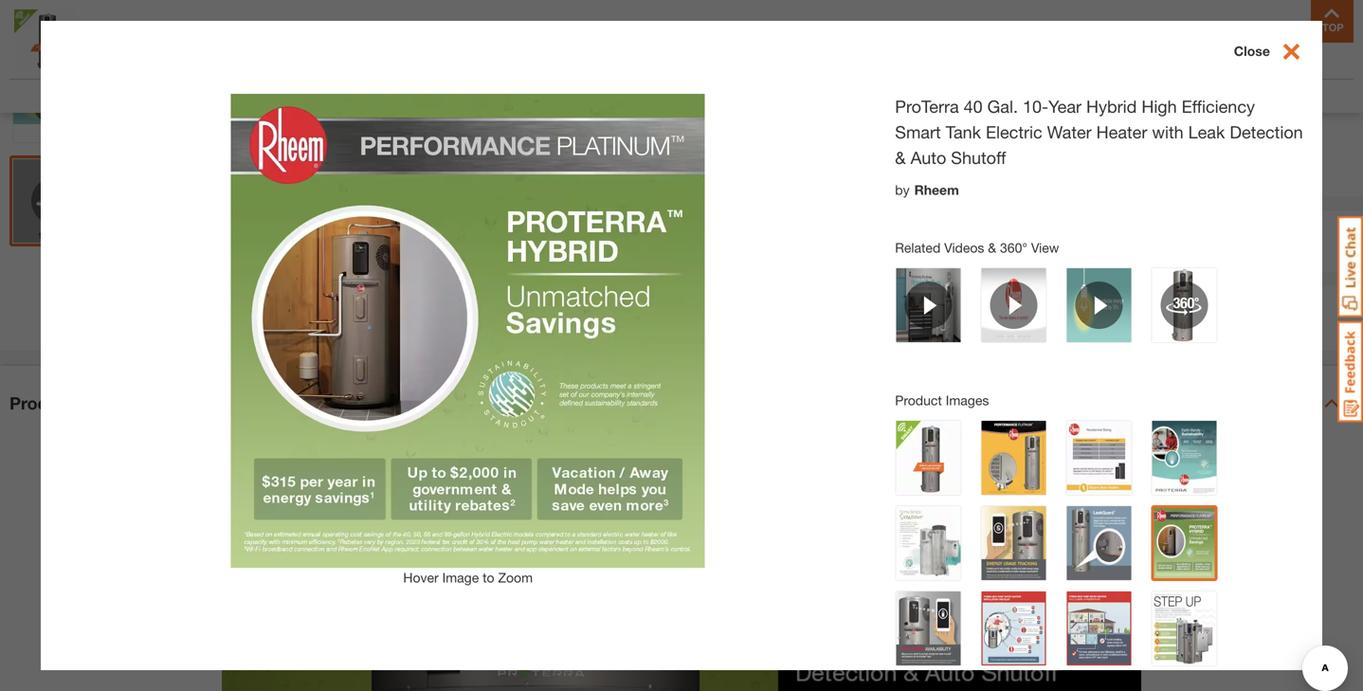 Task type: vqa. For each thing, say whether or not it's contained in the screenshot.
Mattress Protectors
no



Task type: locate. For each thing, give the bounding box(es) containing it.
2 vertical spatial &
[[901, 298, 913, 318]]

close button
[[1235, 40, 1323, 65]]

return down free
[[861, 323, 901, 339]]

to
[[901, 165, 915, 183], [1084, 232, 1098, 251], [483, 570, 495, 586]]

related videos & 360° view
[[896, 240, 1060, 255]]

to inside button
[[901, 165, 915, 183]]

shutoff
[[952, 147, 1007, 168]]

in
[[1031, 298, 1046, 318]]

product inside button
[[9, 393, 74, 414]]

+
[[909, 227, 923, 254]]

rheem
[[915, 182, 960, 198]]

online
[[1121, 298, 1173, 318]]

feedback link image
[[1338, 321, 1364, 423]]

year
[[1049, 96, 1082, 117], [902, 97, 931, 115]]

image
[[443, 570, 479, 586]]

product left images
[[896, 393, 943, 408]]

store
[[1051, 298, 1094, 318]]

specifications button
[[445, 86, 528, 106], [445, 86, 528, 106]]

customer reviews button
[[1099, 86, 1210, 106], [1099, 86, 1210, 106]]

with
[[1153, 122, 1184, 142]]

year inside proterra 40 gal. 10-year hybrid high efficiency smart tank electric water heater with leak detection & auto shutoff
[[1049, 96, 1082, 117]]

product left "details"
[[9, 393, 74, 414]]

product details button
[[0, 366, 1364, 442]]

option group containing 5 year /
[[855, 89, 1006, 157]]

product inside proterra 40 gal. 10-year hybrid high efficiency smart tank electric water heater with leak detection & auto shutoff main content
[[896, 393, 943, 408]]

free
[[861, 298, 897, 318]]

close image
[[1271, 40, 1304, 63]]

option group
[[855, 89, 1006, 157]]

product images
[[896, 393, 990, 408]]

add to cart
[[1051, 232, 1134, 251]]

year inside "option group"
[[902, 97, 931, 115]]

1 horizontal spatial product
[[896, 393, 943, 408]]

None field
[[856, 221, 896, 260]]

1 horizontal spatial return
[[1162, 323, 1202, 339]]

6249856066001 image
[[13, 0, 97, 42]]

return
[[861, 323, 901, 339], [1162, 323, 1202, 339]]

& left 360°
[[989, 240, 997, 255]]

returns
[[962, 298, 1026, 318]]

leak
[[1189, 122, 1226, 142]]

90
[[997, 323, 1012, 339]]

proterra 40 gal. 10-year hybrid high efficiency smart tank electric water heater with leak detection & auto shutoff main content
[[0, 0, 1364, 691]]

smart
[[896, 122, 941, 142]]

0 horizontal spatial return
[[861, 323, 901, 339]]

to for add
[[1084, 232, 1098, 251]]

product for product images
[[896, 393, 943, 408]]

1 return from the left
[[861, 323, 901, 339]]

0 horizontal spatial product
[[9, 393, 74, 414]]

days
[[1015, 323, 1045, 339]]

return right read
[[1162, 323, 1202, 339]]

share
[[662, 308, 701, 326]]

share button
[[631, 306, 701, 334]]

1 horizontal spatial 312741469_s01 image
[[115, 0, 684, 222]]

$75.00
[[945, 97, 991, 115]]

product
[[896, 393, 943, 408], [9, 393, 74, 414]]

2 vertical spatial to
[[483, 570, 495, 586]]

0 horizontal spatial year
[[902, 97, 931, 115]]

no thanks
[[889, 131, 958, 149]]

high
[[1142, 96, 1178, 117]]

1 horizontal spatial to
[[901, 165, 915, 183]]

hybrid
[[1087, 96, 1137, 117]]

view
[[1032, 240, 1060, 255]]

product details
[[9, 393, 135, 414]]

+ button
[[896, 221, 936, 260]]

& left auto
[[896, 147, 906, 168]]

0 vertical spatial &
[[896, 147, 906, 168]]

2 horizontal spatial to
[[1084, 232, 1098, 251]]

5 year / $75.00
[[889, 97, 991, 115]]

year left '/'
[[902, 97, 931, 115]]

images
[[946, 393, 990, 408]]

year up water
[[1049, 96, 1082, 117]]

1 horizontal spatial year
[[1049, 96, 1082, 117]]

cart
[[1102, 232, 1134, 251]]

easy
[[918, 298, 957, 318]]

reviews
[[1161, 88, 1210, 103]]

specifications
[[445, 88, 528, 103]]

electric
[[986, 122, 1043, 142]]

& inside proterra 40 gal. 10-year hybrid high efficiency smart tank electric water heater with leak detection & auto shutoff
[[896, 147, 906, 168]]

tank
[[946, 122, 982, 142]]

& up this
[[901, 298, 913, 318]]

/
[[936, 97, 941, 115]]

by rheem
[[896, 182, 960, 198]]

312741469_s01 image
[[115, 0, 684, 222], [13, 159, 97, 243]]

customer reviews
[[1099, 88, 1210, 103]]

&
[[896, 147, 906, 168], [989, 240, 997, 255], [901, 298, 913, 318]]

to inside 'button'
[[1084, 232, 1098, 251]]

6320920709112 image
[[13, 59, 97, 142]]

0 horizontal spatial to
[[483, 570, 495, 586]]

0 vertical spatial to
[[901, 165, 915, 183]]

within
[[958, 323, 993, 339]]

1 vertical spatial to
[[1084, 232, 1098, 251]]



Task type: describe. For each thing, give the bounding box(es) containing it.
live chat image
[[1338, 216, 1364, 318]]

detection
[[1230, 122, 1304, 142]]

videos
[[945, 240, 985, 255]]

1 vertical spatial &
[[989, 240, 997, 255]]

hover image to zoom
[[403, 570, 533, 586]]

product image image
[[14, 9, 76, 71]]

auto
[[911, 147, 947, 168]]

by
[[896, 182, 910, 198]]

proterra
[[896, 96, 959, 117]]

& inside the free & easy returns in store or online return this item within 90 days of purchase. read return policy
[[901, 298, 913, 318]]

hover
[[403, 570, 439, 586]]

zoom
[[498, 570, 533, 586]]

product for product details
[[9, 393, 74, 414]]

360°
[[1001, 240, 1028, 255]]

gal.
[[988, 96, 1019, 117]]

customer
[[1099, 88, 1157, 103]]

or
[[1099, 298, 1116, 318]]

what
[[862, 165, 897, 183]]

read
[[1127, 323, 1159, 339]]

of
[[1049, 323, 1060, 339]]

proterra 40 gal. 10-year hybrid high efficiency smart tank electric water heater with leak detection & auto shutoff
[[896, 96, 1304, 168]]

top button
[[1312, 0, 1354, 43]]

0 horizontal spatial 312741469_s01 image
[[13, 159, 97, 243]]

this
[[904, 323, 925, 339]]

what to expect
[[862, 165, 966, 183]]

policy
[[1206, 323, 1242, 339]]

thanks
[[913, 131, 958, 149]]

what to expect button
[[862, 165, 985, 187]]

purchase.
[[1064, 323, 1123, 339]]

expect
[[919, 165, 966, 183]]

to for what
[[901, 165, 915, 183]]

related
[[896, 240, 941, 255]]

no
[[889, 131, 909, 149]]

add
[[1051, 232, 1079, 251]]

read return policy link
[[1127, 321, 1242, 341]]

to inside main content
[[483, 570, 495, 586]]

add to cart button
[[951, 221, 1214, 262]]

water
[[1048, 122, 1092, 142]]

5
[[889, 97, 898, 115]]

heater
[[1097, 122, 1148, 142]]

close
[[1235, 43, 1271, 59]]

10-
[[1023, 96, 1049, 117]]

free & easy returns in store or online return this item within 90 days of purchase. read return policy
[[861, 298, 1242, 339]]

details
[[79, 393, 135, 414]]

item
[[929, 323, 955, 339]]

efficiency
[[1182, 96, 1256, 117]]

2 return from the left
[[1162, 323, 1202, 339]]

40
[[964, 96, 983, 117]]



